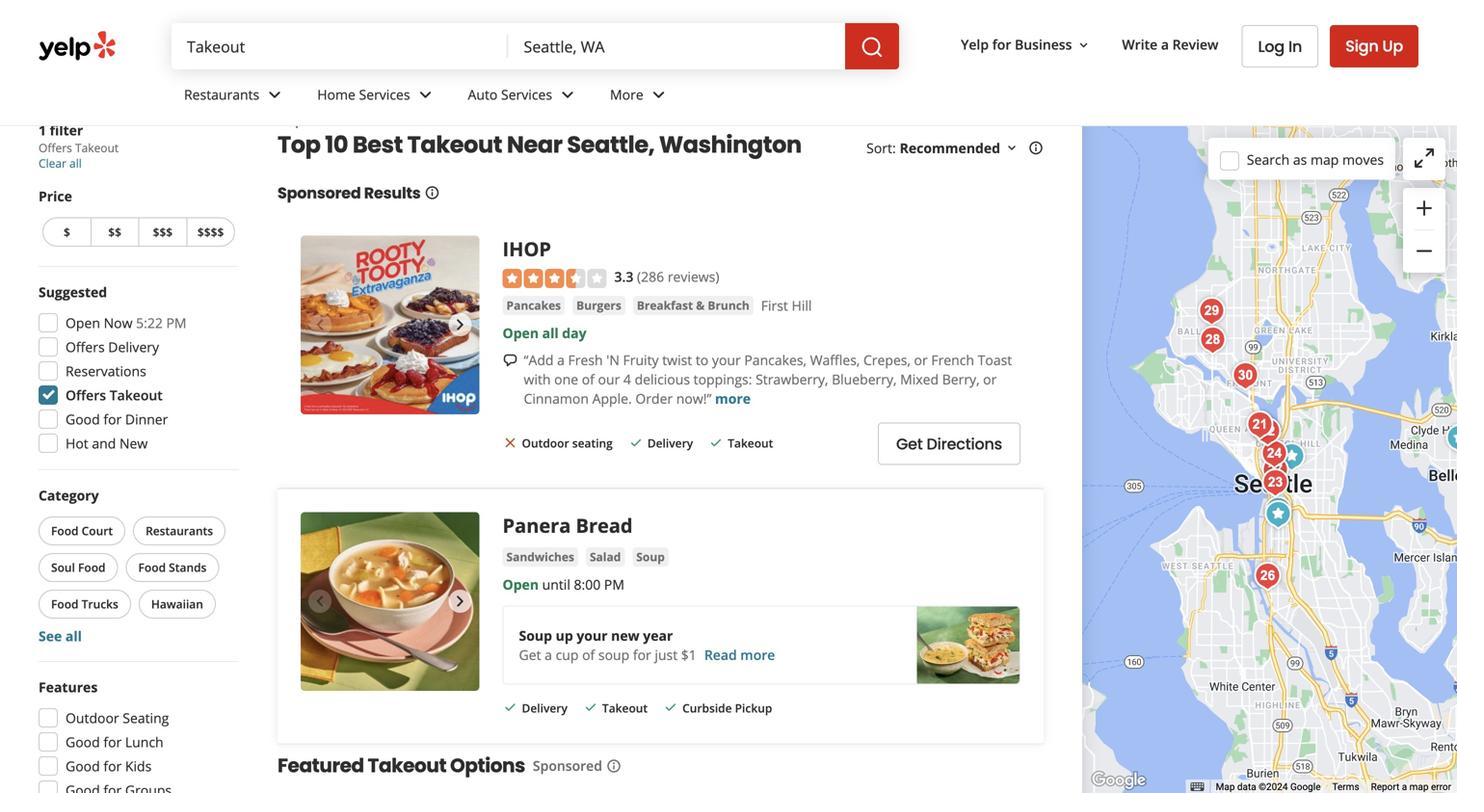 Task type: vqa. For each thing, say whether or not it's contained in the screenshot.
Ad Choices LINK
no



Task type: describe. For each thing, give the bounding box(es) containing it.
burgers
[[576, 297, 621, 313]]

our
[[598, 370, 620, 388]]

$$$$
[[197, 224, 224, 240]]

order
[[636, 389, 673, 407]]

now
[[104, 314, 132, 332]]

featured takeout options
[[278, 752, 525, 779]]

top
[[278, 129, 321, 161]]

address, neighborhood, city, state or zip text field
[[508, 23, 845, 69]]

open for open now 5:22 pm
[[66, 314, 100, 332]]

seating
[[572, 435, 613, 451]]

for for dinner
[[103, 410, 122, 428]]

open until 8:00 pm
[[503, 575, 624, 594]]

fresh
[[568, 351, 603, 369]]

pancakes link
[[503, 296, 565, 315]]

restaurants button
[[133, 517, 226, 545]]

4
[[623, 370, 631, 388]]

more inside soup up your new year get a cup of soup for just $1 read more
[[740, 646, 775, 664]]

featured
[[278, 752, 364, 779]]

a for "add
[[557, 351, 565, 369]]

kathmandu momocha image
[[1249, 412, 1287, 451]]

hot
[[66, 434, 88, 452]]

recommended
[[900, 139, 1000, 157]]

read
[[704, 646, 737, 664]]

tanoor image
[[1241, 406, 1279, 444]]

sponsored for sponsored
[[533, 757, 602, 775]]

1 horizontal spatial restaurants link
[[333, 113, 404, 129]]

food for food court
[[51, 523, 79, 539]]

ladybug espresso image
[[1249, 557, 1287, 596]]

24 chevron down v2 image for home services
[[414, 83, 437, 106]]

reservations
[[66, 362, 146, 380]]

a inside soup up your new year get a cup of soup for just $1 read more
[[545, 646, 552, 664]]

soul
[[51, 559, 75, 575]]

fruity
[[623, 351, 659, 369]]

things to do, nail salons, plumbers text field
[[172, 23, 508, 69]]

slideshow element for ihop
[[301, 236, 480, 414]]

bread
[[576, 512, 633, 539]]

panera bread
[[503, 512, 633, 539]]

1 vertical spatial restaurants
[[333, 113, 404, 129]]

yelp link
[[278, 113, 302, 129]]

for for lunch
[[103, 733, 122, 751]]

offers for offers takeout
[[66, 386, 106, 404]]

open now 5:22 pm
[[66, 314, 187, 332]]

court
[[82, 523, 113, 539]]

log in link
[[1242, 25, 1319, 67]]

pm for open until 8:00 pm
[[604, 575, 624, 594]]

map region
[[1011, 0, 1457, 793]]

food right the soul
[[78, 559, 106, 575]]

log
[[1258, 36, 1285, 57]]

sign up
[[1346, 35, 1403, 57]]

next image
[[449, 590, 472, 613]]

blueberry,
[[832, 370, 897, 388]]

pancakes button
[[503, 296, 565, 315]]

2 horizontal spatial delivery
[[648, 435, 693, 451]]

0 vertical spatial get
[[896, 433, 923, 455]]

home services
[[317, 85, 410, 104]]

outdoor for outdoor seating
[[66, 709, 119, 727]]

sandwiches
[[507, 549, 574, 565]]

soup
[[598, 646, 630, 664]]

delicious
[[635, 370, 690, 388]]

food court button
[[39, 517, 125, 545]]

masakan image
[[1256, 451, 1295, 490]]

report
[[1371, 781, 1400, 793]]

hot and new
[[66, 434, 148, 452]]

soup for soup up your new year get a cup of soup for just $1 read more
[[519, 626, 552, 645]]

previous image for ihop
[[308, 313, 332, 337]]

good for kids
[[66, 757, 152, 775]]

3.3 (286 reviews)
[[614, 267, 719, 286]]

pm for open now 5:22 pm
[[166, 314, 187, 332]]

error
[[1431, 781, 1451, 793]]

good for good for lunch
[[66, 733, 100, 751]]

lunch
[[125, 733, 163, 751]]

food stands button
[[126, 553, 219, 582]]

twist
[[662, 351, 692, 369]]

$$$ button
[[138, 217, 186, 247]]

takeout inside 'suggested' group
[[110, 386, 163, 404]]

until
[[542, 575, 570, 594]]

map data ©2024 google
[[1216, 781, 1321, 793]]

ba bar green image
[[1249, 413, 1287, 452]]

good for dinner
[[66, 410, 168, 428]]

search
[[1247, 150, 1290, 168]]

food stands
[[138, 559, 207, 575]]

sponsored for sponsored results
[[278, 182, 361, 204]]

toppings:
[[694, 370, 752, 388]]

restaurants for the left restaurants link
[[184, 85, 259, 104]]

24 chevron down v2 image for restaurants
[[263, 83, 286, 106]]

get directions link
[[878, 422, 1021, 465]]

recommended button
[[900, 139, 1020, 157]]

24 chevron down v2 image
[[647, 83, 671, 106]]

un bien image
[[1193, 292, 1231, 331]]

food for food trucks
[[51, 596, 79, 612]]

keyboard shortcuts image
[[1191, 783, 1204, 791]]

food trucks
[[51, 596, 118, 612]]

best
[[353, 129, 403, 161]]

trucks
[[82, 596, 118, 612]]

1 filter offers takeout clear all
[[39, 121, 119, 171]]

category
[[39, 486, 99, 505]]

and
[[92, 434, 116, 452]]

soul food button
[[39, 553, 118, 582]]

home services link
[[302, 69, 453, 125]]

write
[[1122, 35, 1158, 54]]

soup for soup
[[636, 549, 665, 565]]

16 speech v2 image
[[503, 353, 518, 368]]

delivery inside 'suggested' group
[[108, 338, 159, 356]]

report a map error
[[1371, 781, 1451, 793]]

sign up link
[[1330, 25, 1419, 67]]

price group
[[39, 186, 239, 251]]

sort:
[[867, 139, 896, 157]]

2 16 chevron right v2 image from the left
[[411, 114, 427, 129]]

taco bell image
[[1259, 495, 1298, 534]]

pickup
[[735, 700, 772, 716]]

a for write
[[1161, 35, 1169, 54]]

log in
[[1258, 36, 1302, 57]]

hill
[[792, 296, 812, 315]]

expand map image
[[1413, 146, 1436, 170]]

get directions
[[896, 433, 1002, 455]]

strawberry,
[[756, 370, 828, 388]]

review
[[1173, 35, 1219, 54]]

write a review link
[[1115, 27, 1226, 62]]

offers for offers delivery
[[66, 338, 105, 356]]

crepes,
[[864, 351, 911, 369]]

top 10 best takeout near seattle, washington
[[278, 129, 802, 161]]

open all day
[[503, 324, 587, 342]]

clear all link
[[39, 155, 82, 171]]

map for moves
[[1311, 150, 1339, 168]]

first hill
[[761, 296, 812, 315]]

your inside "add a fresh 'n fruity twist to your pancakes, waffles, crepes, or french toast with one of our 4 delicious toppings: strawberry, blueberry, mixed berry, or cinnamon apple. order now!"
[[712, 351, 741, 369]]

ihop link
[[503, 236, 551, 262]]

1 horizontal spatial 16 info v2 image
[[606, 759, 622, 774]]

outdoor seating
[[66, 709, 169, 727]]

food trucks button
[[39, 590, 131, 619]]

salad button
[[586, 547, 625, 567]]

yelp for business button
[[953, 27, 1099, 62]]

0 vertical spatial more
[[715, 389, 751, 407]]

auto services link
[[453, 69, 595, 125]]

category group
[[35, 486, 239, 646]]

yelp for yelp link
[[278, 113, 302, 129]]

24 chevron down v2 image for auto services
[[556, 83, 579, 106]]

features group
[[33, 678, 239, 793]]

good for good for kids
[[66, 757, 100, 775]]



Task type: locate. For each thing, give the bounding box(es) containing it.
get left directions
[[896, 433, 923, 455]]

mixed
[[900, 370, 939, 388]]

apple.
[[592, 389, 632, 407]]

0 vertical spatial 16 info v2 image
[[425, 185, 440, 200]]

1 previous image from the top
[[308, 313, 332, 337]]

16 chevron down v2 image inside yelp for business button
[[1076, 37, 1091, 53]]

1 good from the top
[[66, 410, 100, 428]]

good for lunch
[[66, 733, 163, 751]]

3 24 chevron down v2 image from the left
[[556, 83, 579, 106]]

of
[[582, 370, 595, 388], [582, 646, 595, 664]]

shawarma prince image
[[1194, 321, 1232, 359]]

0 horizontal spatial sponsored
[[278, 182, 361, 204]]

a right write
[[1161, 35, 1169, 54]]

0 horizontal spatial 16 info v2 image
[[425, 185, 440, 200]]

for down good for lunch at left
[[103, 757, 122, 775]]

0 vertical spatial previous image
[[308, 313, 332, 337]]

delivery down cup
[[522, 700, 568, 716]]

3 good from the top
[[66, 757, 100, 775]]

results
[[364, 182, 421, 204]]

2 good from the top
[[66, 733, 100, 751]]

offers
[[39, 140, 72, 156], [66, 338, 105, 356], [66, 386, 106, 404]]

soup button
[[633, 547, 669, 567]]

0 horizontal spatial 16 chevron right v2 image
[[310, 114, 326, 129]]

sponsored
[[278, 182, 361, 204], [533, 757, 602, 775]]

curbside
[[682, 700, 732, 716]]

1 vertical spatial 16 info v2 image
[[606, 759, 622, 774]]

2 24 chevron down v2 image from the left
[[414, 83, 437, 106]]

yelp left 10
[[278, 113, 302, 129]]

restaurants link down home services
[[333, 113, 404, 129]]

get
[[896, 433, 923, 455], [519, 646, 541, 664]]

map
[[1216, 781, 1235, 793]]

zoom in image
[[1413, 197, 1436, 220]]

services right home
[[359, 85, 410, 104]]

0 vertical spatial sponsored
[[278, 182, 361, 204]]

0 horizontal spatial 24 chevron down v2 image
[[263, 83, 286, 106]]

outdoor
[[522, 435, 569, 451], [66, 709, 119, 727]]

google image
[[1087, 768, 1151, 793]]

a
[[1161, 35, 1169, 54], [557, 351, 565, 369], [545, 646, 552, 664], [1402, 781, 1407, 793]]

good down good for lunch at left
[[66, 757, 100, 775]]

yelp for business
[[961, 35, 1072, 54]]

16 chevron right v2 image right yelp link
[[310, 114, 326, 129]]

restaurants link
[[169, 69, 302, 125], [333, 113, 404, 129]]

reviews)
[[668, 267, 719, 286]]

auto
[[468, 85, 498, 104]]

open up 16 speech v2 icon
[[503, 324, 539, 342]]

24 chevron down v2 image inside home services link
[[414, 83, 437, 106]]

1 vertical spatial all
[[542, 324, 559, 342]]

3.3
[[614, 267, 634, 286]]

1 horizontal spatial your
[[712, 351, 741, 369]]

24 chevron down v2 image left auto
[[414, 83, 437, 106]]

1 horizontal spatial 16 chevron right v2 image
[[411, 114, 427, 129]]

0 vertical spatial offers
[[39, 140, 72, 156]]

open inside 'suggested' group
[[66, 314, 100, 332]]

16 chevron right v2 image right 'best'
[[411, 114, 427, 129]]

group
[[1403, 188, 1446, 273]]

waffles,
[[810, 351, 860, 369]]

1 horizontal spatial yelp
[[961, 35, 989, 54]]

0 vertical spatial or
[[914, 351, 928, 369]]

restaurants inside button
[[146, 523, 213, 539]]

16 checkmark v2 image
[[663, 700, 679, 715]]

french
[[931, 351, 974, 369]]

offers inside 1 filter offers takeout clear all
[[39, 140, 72, 156]]

0 vertical spatial restaurants
[[184, 85, 259, 104]]

get left cup
[[519, 646, 541, 664]]

cup
[[556, 646, 579, 664]]

previous image for panera bread
[[308, 590, 332, 613]]

2 vertical spatial restaurants
[[146, 523, 213, 539]]

for
[[992, 35, 1011, 54], [103, 410, 122, 428], [633, 646, 651, 664], [103, 733, 122, 751], [103, 757, 122, 775]]

0 vertical spatial soup
[[636, 549, 665, 565]]

1 vertical spatial previous image
[[308, 590, 332, 613]]

16 chevron down v2 image inside recommended 'dropdown button'
[[1004, 140, 1020, 156]]

16 checkmark v2 image
[[628, 435, 644, 450], [709, 435, 724, 450], [503, 700, 518, 715], [583, 700, 598, 715]]

business categories element
[[169, 69, 1419, 125]]

or down the toast
[[983, 370, 997, 388]]

1 vertical spatial slideshow element
[[301, 512, 480, 691]]

16 info v2 image
[[425, 185, 440, 200], [606, 759, 622, 774]]

all inside 1 filter offers takeout clear all
[[69, 155, 82, 171]]

1 horizontal spatial get
[[896, 433, 923, 455]]

16 chevron down v2 image left 16 info v2 image
[[1004, 140, 1020, 156]]

a up 'one' on the top left of page
[[557, 351, 565, 369]]

directions
[[927, 433, 1002, 455]]

all for see all
[[65, 627, 82, 645]]

restaurants for restaurants button
[[146, 523, 213, 539]]

your right up on the bottom left of the page
[[577, 626, 608, 645]]

1 vertical spatial outdoor
[[66, 709, 119, 727]]

pm right 8:00
[[604, 575, 624, 594]]

of down fresh
[[582, 370, 595, 388]]

soup link
[[633, 547, 669, 567]]

zoom out image
[[1413, 239, 1436, 263]]

soup up your new year get a cup of soup for just $1 read more
[[519, 626, 775, 664]]

services right auto
[[501, 85, 552, 104]]

search image
[[861, 36, 884, 59]]

1 vertical spatial more
[[740, 646, 775, 664]]

0 vertical spatial good
[[66, 410, 100, 428]]

of inside soup up your new year get a cup of soup for just $1 read more
[[582, 646, 595, 664]]

for left just
[[633, 646, 651, 664]]

auto services
[[468, 85, 552, 104]]

1 horizontal spatial delivery
[[522, 700, 568, 716]]

stands
[[169, 559, 207, 575]]

0 vertical spatial your
[[712, 351, 741, 369]]

outdoor right 16 close v2 icon
[[522, 435, 569, 451]]

all left day
[[542, 324, 559, 342]]

16 checkmark v2 image right the seating
[[628, 435, 644, 450]]

0 vertical spatial pm
[[166, 314, 187, 332]]

2 previous image from the top
[[308, 590, 332, 613]]

for inside 'suggested' group
[[103, 410, 122, 428]]

1 vertical spatial 16 chevron down v2 image
[[1004, 140, 1020, 156]]

salad
[[590, 549, 621, 565]]

for for kids
[[103, 757, 122, 775]]

day
[[562, 324, 587, 342]]

1 vertical spatial pm
[[604, 575, 624, 594]]

breakfast & brunch link
[[633, 296, 753, 315]]

map right as
[[1311, 150, 1339, 168]]

soup right salad
[[636, 549, 665, 565]]

up
[[556, 626, 573, 645]]

soup
[[636, 549, 665, 565], [519, 626, 552, 645]]

offers down filter
[[39, 140, 72, 156]]

1 vertical spatial soup
[[519, 626, 552, 645]]

dough zone - seattle downtown pine st. image
[[1255, 435, 1294, 473]]

0 horizontal spatial soup
[[519, 626, 552, 645]]

delivery down order on the left
[[648, 435, 693, 451]]

see all button
[[39, 627, 82, 645]]

sponsored down 10
[[278, 182, 361, 204]]

open for open all day
[[503, 324, 539, 342]]

1 vertical spatial offers
[[66, 338, 105, 356]]

good inside 'suggested' group
[[66, 410, 100, 428]]

salu-salo filipino kitchen image
[[1226, 357, 1265, 395]]

more
[[715, 389, 751, 407], [740, 646, 775, 664]]

services inside 'link'
[[501, 85, 552, 104]]

or up mixed
[[914, 351, 928, 369]]

None search field
[[172, 23, 899, 69]]

10
[[325, 129, 348, 161]]

yelp inside button
[[961, 35, 989, 54]]

2 services from the left
[[501, 85, 552, 104]]

good up good for kids
[[66, 733, 100, 751]]

0 vertical spatial all
[[69, 155, 82, 171]]

your inside soup up your new year get a cup of soup for just $1 read more
[[577, 626, 608, 645]]

1 vertical spatial or
[[983, 370, 997, 388]]

1 none field from the left
[[172, 23, 508, 69]]

0 vertical spatial slideshow element
[[301, 236, 480, 414]]

0 vertical spatial 16 chevron down v2 image
[[1076, 37, 1091, 53]]

1 horizontal spatial pm
[[604, 575, 624, 594]]

1 horizontal spatial map
[[1410, 781, 1429, 793]]

1 vertical spatial yelp
[[278, 113, 302, 129]]

cinnamon
[[524, 389, 589, 407]]

data
[[1237, 781, 1256, 793]]

soup inside button
[[636, 549, 665, 565]]

16 chevron down v2 image
[[1076, 37, 1091, 53], [1004, 140, 1020, 156]]

none field up 24 chevron down v2 icon
[[508, 23, 845, 69]]

burgers link
[[573, 296, 625, 315]]

open down the sandwiches link
[[503, 575, 539, 594]]

0 horizontal spatial or
[[914, 351, 928, 369]]

first
[[761, 296, 788, 315]]

of inside "add a fresh 'n fruity twist to your pancakes, waffles, crepes, or french toast with one of our 4 delicious toppings: strawberry, blueberry, mixed berry, or cinnamon apple. order now!"
[[582, 370, 595, 388]]

yelp left the business
[[961, 35, 989, 54]]

1 24 chevron down v2 image from the left
[[263, 83, 286, 106]]

sandwiches link
[[503, 547, 578, 567]]

options
[[450, 752, 525, 779]]

1 vertical spatial your
[[577, 626, 608, 645]]

food up see all "button"
[[51, 596, 79, 612]]

none field address, neighborhood, city, state or zip
[[508, 23, 845, 69]]

search as map moves
[[1247, 150, 1384, 168]]

soup left up on the bottom left of the page
[[519, 626, 552, 645]]

24 chevron down v2 image up yelp link
[[263, 83, 286, 106]]

24 chevron down v2 image inside restaurants link
[[263, 83, 286, 106]]

a inside "add a fresh 'n fruity twist to your pancakes, waffles, crepes, or french toast with one of our 4 delicious toppings: strawberry, blueberry, mixed berry, or cinnamon apple. order now!"
[[557, 351, 565, 369]]

0 horizontal spatial services
[[359, 85, 410, 104]]

1 vertical spatial get
[[519, 646, 541, 664]]

0 vertical spatial of
[[582, 370, 595, 388]]

2 horizontal spatial 24 chevron down v2 image
[[556, 83, 579, 106]]

for for business
[[992, 35, 1011, 54]]

$$$
[[153, 224, 173, 240]]

offers delivery
[[66, 338, 159, 356]]

offers takeout
[[66, 386, 163, 404]]

none field up home
[[172, 23, 508, 69]]

1 horizontal spatial 24 chevron down v2 image
[[414, 83, 437, 106]]

more right read
[[740, 646, 775, 664]]

2 slideshow element from the top
[[301, 512, 480, 691]]

food left court
[[51, 523, 79, 539]]

delivery
[[108, 338, 159, 356], [648, 435, 693, 451], [522, 700, 568, 716]]

$$ button
[[90, 217, 138, 247]]

2 vertical spatial all
[[65, 627, 82, 645]]

0 vertical spatial map
[[1311, 150, 1339, 168]]

food left stands at the bottom left of page
[[138, 559, 166, 575]]

for left the business
[[992, 35, 1011, 54]]

open for open until 8:00 pm
[[503, 575, 539, 594]]

takeout
[[435, 113, 480, 129], [407, 129, 502, 161], [75, 140, 119, 156], [110, 386, 163, 404], [728, 435, 773, 451], [602, 700, 648, 716], [368, 752, 446, 779]]

0 horizontal spatial map
[[1311, 150, 1339, 168]]

for up good for kids
[[103, 733, 122, 751]]

1 horizontal spatial 16 chevron down v2 image
[[1076, 37, 1091, 53]]

terms link
[[1332, 781, 1360, 793]]

1 vertical spatial delivery
[[648, 435, 693, 451]]

see all
[[39, 627, 82, 645]]

1 vertical spatial of
[[582, 646, 595, 664]]

suggested group
[[33, 282, 239, 459]]

services for home services
[[359, 85, 410, 104]]

16 chevron down v2 image for yelp for business
[[1076, 37, 1091, 53]]

1 horizontal spatial or
[[983, 370, 997, 388]]

24 chevron down v2 image inside auto services 'link'
[[556, 83, 579, 106]]

fat shack image
[[1256, 464, 1295, 502]]

1 horizontal spatial outdoor
[[522, 435, 569, 451]]

open
[[66, 314, 100, 332], [503, 324, 539, 342], [503, 575, 539, 594]]

all inside category group
[[65, 627, 82, 645]]

2 vertical spatial offers
[[66, 386, 106, 404]]

business
[[1015, 35, 1072, 54]]

good for good for dinner
[[66, 410, 100, 428]]

16 chevron down v2 image for recommended
[[1004, 140, 1020, 156]]

all for open all day
[[542, 324, 559, 342]]

dinner
[[125, 410, 168, 428]]

0 vertical spatial yelp
[[961, 35, 989, 54]]

1 16 chevron right v2 image from the left
[[310, 114, 326, 129]]

brunch
[[708, 297, 750, 313]]

2 none field from the left
[[508, 23, 845, 69]]

sponsored right "options"
[[533, 757, 602, 775]]

or
[[914, 351, 928, 369], [983, 370, 997, 388]]

all right see
[[65, 627, 82, 645]]

a right report
[[1402, 781, 1407, 793]]

terms
[[1332, 781, 1360, 793]]

map left error
[[1410, 781, 1429, 793]]

outdoor up good for lunch at left
[[66, 709, 119, 727]]

offers up reservations
[[66, 338, 105, 356]]

all right "clear"
[[69, 155, 82, 171]]

open down suggested
[[66, 314, 100, 332]]

ihop image
[[1273, 438, 1311, 476]]

a for report
[[1402, 781, 1407, 793]]

for inside soup up your new year get a cup of soup for just $1 read more
[[633, 646, 651, 664]]

as
[[1293, 150, 1307, 168]]

0 vertical spatial delivery
[[108, 338, 159, 356]]

None field
[[172, 23, 508, 69], [508, 23, 845, 69]]

outdoor inside features group
[[66, 709, 119, 727]]

food for food stands
[[138, 559, 166, 575]]

1 horizontal spatial soup
[[636, 549, 665, 565]]

more down toppings:
[[715, 389, 751, 407]]

24 chevron down v2 image
[[263, 83, 286, 106], [414, 83, 437, 106], [556, 83, 579, 106]]

for inside button
[[992, 35, 1011, 54]]

services for auto services
[[501, 85, 552, 104]]

0 vertical spatial outdoor
[[522, 435, 569, 451]]

panera bread image
[[1440, 419, 1457, 458]]

delivery down open now 5:22 pm
[[108, 338, 159, 356]]

0 horizontal spatial outdoor
[[66, 709, 119, 727]]

24 chevron down v2 image up top 10 best takeout near seattle, washington
[[556, 83, 579, 106]]

1 vertical spatial map
[[1410, 781, 1429, 793]]

1 vertical spatial sponsored
[[533, 757, 602, 775]]

16 chevron down v2 image right the business
[[1076, 37, 1091, 53]]

map for error
[[1410, 781, 1429, 793]]

0 horizontal spatial your
[[577, 626, 608, 645]]

soup inside soup up your new year get a cup of soup for just $1 read more
[[519, 626, 552, 645]]

16 checkmark v2 image up "options"
[[503, 700, 518, 715]]

none field things to do, nail salons, plumbers
[[172, 23, 508, 69]]

2 vertical spatial good
[[66, 757, 100, 775]]

for down the offers takeout
[[103, 410, 122, 428]]

0 horizontal spatial restaurants link
[[169, 69, 302, 125]]

previous image
[[308, 313, 332, 337], [308, 590, 332, 613]]

slideshow element for panera bread
[[301, 512, 480, 691]]

offers down reservations
[[66, 386, 106, 404]]

of right cup
[[582, 646, 595, 664]]

pm right 5:22
[[166, 314, 187, 332]]

next image
[[449, 313, 472, 337]]

takeout inside 1 filter offers takeout clear all
[[75, 140, 119, 156]]

1 vertical spatial good
[[66, 733, 100, 751]]

report a map error link
[[1371, 781, 1451, 793]]

outdoor for outdoor seating
[[522, 435, 569, 451]]

16 checkmark v2 image down soup
[[583, 700, 598, 715]]

features
[[39, 678, 98, 696]]

16 info v2 image
[[1028, 140, 1044, 156]]

a left cup
[[545, 646, 552, 664]]

your up toppings:
[[712, 351, 741, 369]]

good
[[66, 410, 100, 428], [66, 733, 100, 751], [66, 757, 100, 775]]

get inside soup up your new year get a cup of soup for just $1 read more
[[519, 646, 541, 664]]

0 horizontal spatial delivery
[[108, 338, 159, 356]]

new
[[611, 626, 640, 645]]

16 close v2 image
[[503, 435, 518, 450]]

0 horizontal spatial get
[[519, 646, 541, 664]]

jack in the box image
[[1259, 492, 1298, 530]]

0 horizontal spatial yelp
[[278, 113, 302, 129]]

more link
[[715, 389, 751, 407]]

16 checkmark v2 image down more link
[[709, 435, 724, 450]]

panera bread link
[[503, 512, 633, 539]]

pm inside 'suggested' group
[[166, 314, 187, 332]]

clear
[[39, 155, 66, 171]]

0 horizontal spatial 16 chevron down v2 image
[[1004, 140, 1020, 156]]

slideshow element
[[301, 236, 480, 414], [301, 512, 480, 691]]

yelp for yelp for business
[[961, 35, 989, 54]]

1
[[39, 121, 46, 139]]

good up hot
[[66, 410, 100, 428]]

0 horizontal spatial pm
[[166, 314, 187, 332]]

2 vertical spatial delivery
[[522, 700, 568, 716]]

3.3 star rating image
[[503, 269, 607, 288]]

hawaiian
[[151, 596, 203, 612]]

1 horizontal spatial sponsored
[[533, 757, 602, 775]]

16 chevron right v2 image
[[310, 114, 326, 129], [411, 114, 427, 129]]

restaurants link up top
[[169, 69, 302, 125]]

1 services from the left
[[359, 85, 410, 104]]

1 slideshow element from the top
[[301, 236, 480, 414]]

suggested
[[39, 283, 107, 301]]

1 horizontal spatial services
[[501, 85, 552, 104]]

breakfast & brunch button
[[633, 296, 753, 315]]

restaurants inside business categories element
[[184, 85, 259, 104]]



